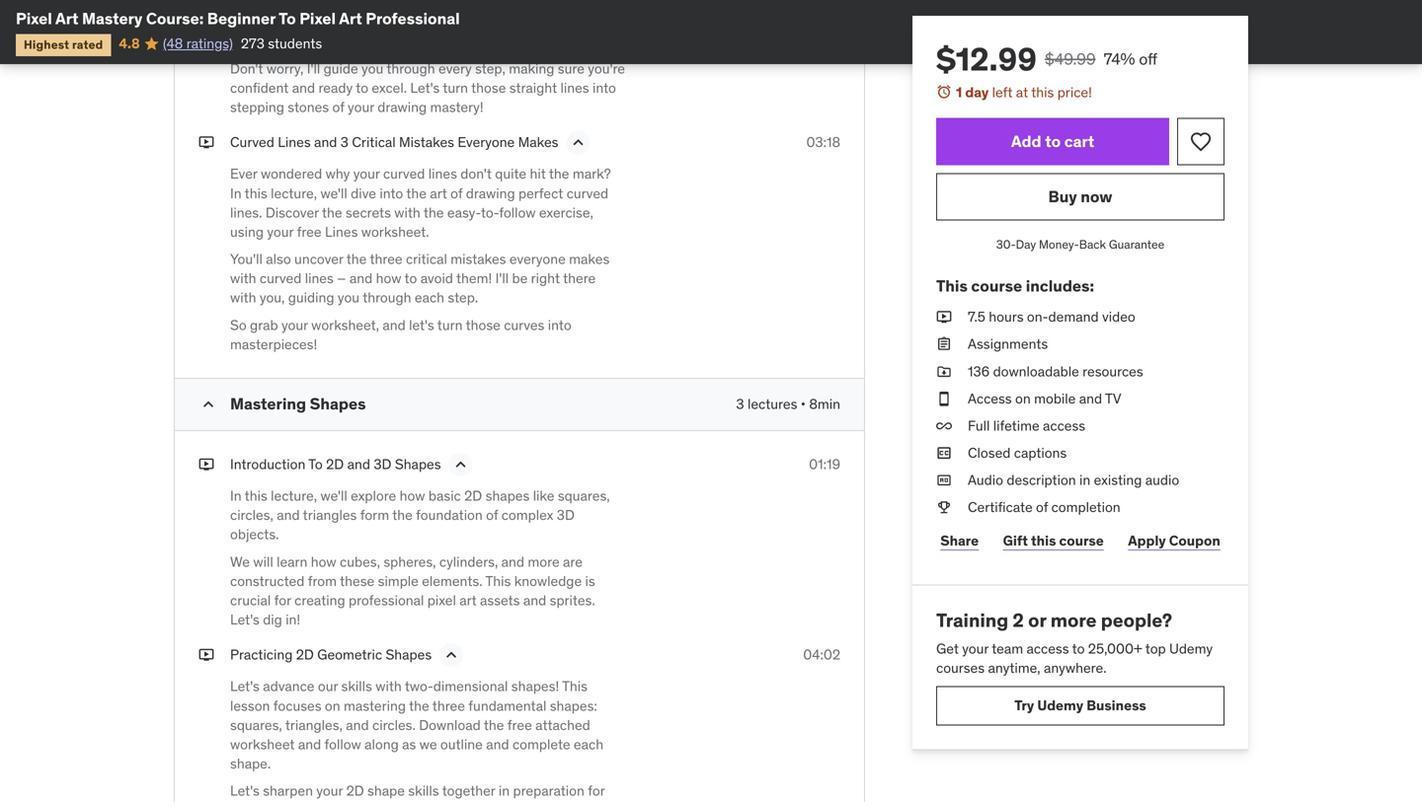 Task type: describe. For each thing, give the bounding box(es) containing it.
creations
[[341, 802, 398, 803]]

you inside the don't worry, i'll guide you through every step, making sure you're confident and ready to excel. let's turn those straight lines into stepping stones of your drawing mastery!
[[362, 60, 383, 77]]

1 horizontal spatial skills
[[408, 783, 439, 801]]

1 art from the left
[[55, 8, 79, 29]]

let's
[[409, 316, 434, 334]]

professional
[[349, 592, 424, 610]]

courses
[[936, 660, 985, 678]]

add
[[1011, 131, 1042, 152]]

1 vertical spatial in
[[499, 783, 510, 801]]

coupon
[[1169, 532, 1220, 550]]

to inside training 2 or more people? get your team access to 25,000+ top udemy courses anytime, anywhere.
[[1072, 641, 1085, 658]]

day
[[1016, 237, 1036, 252]]

2 vertical spatial in
[[402, 802, 413, 803]]

mastering
[[230, 394, 306, 414]]

buy
[[1048, 187, 1077, 207]]

let's down shape.
[[230, 783, 260, 801]]

excel.
[[372, 79, 407, 97]]

squares, inside let's advance our skills with two-dimensional shapes! this lesson focuses on mastering the three fundamental shapes: squares, triangles, and circles. download the free attached worksheet and follow along as we outline and complete each shape. let's sharpen your 2d shape skills together in preparation for more intricate 3d creations in our upcoming lessons!
[[230, 717, 282, 735]]

25,000+
[[1088, 641, 1142, 658]]

wishlist image
[[1189, 130, 1213, 154]]

136 downloadable resources
[[968, 363, 1143, 381]]

focuses
[[273, 698, 322, 715]]

1 horizontal spatial 3
[[736, 396, 744, 413]]

xsmall image for assignments
[[936, 335, 952, 354]]

the left easy-
[[424, 204, 444, 222]]

$12.99 $49.99 74% off
[[936, 40, 1158, 79]]

money-
[[1039, 237, 1079, 252]]

access on mobile and tv
[[968, 390, 1121, 408]]

your up masterpieces!
[[281, 316, 308, 334]]

follow inside ever wondered why your curved lines don't quite hit the mark? in this lecture, we'll dive into the art of drawing perfect curved lines. discover the secrets with the easy-to-follow exercise, using your free lines worksheet. you'll also uncover the three critical mistakes everyone makes with curved lines – and how to avoid them! i'll be right there with you, guiding you through each step. so grab your worksheet, and let's turn those curves into masterpieces!
[[499, 204, 536, 222]]

and down knowledge
[[523, 592, 546, 610]]

0 vertical spatial 3d
[[374, 456, 392, 474]]

fundamental
[[468, 698, 546, 715]]

price!
[[1057, 83, 1092, 101]]

7.5 hours on-demand video
[[968, 308, 1136, 326]]

with inside let's advance our skills with two-dimensional shapes! this lesson focuses on mastering the three fundamental shapes: squares, triangles, and circles. download the free attached worksheet and follow along as we outline and complete each shape. let's sharpen your 2d shape skills together in preparation for more intricate 3d creations in our upcoming lessons!
[[376, 678, 402, 696]]

xsmall image for 136 downloadable resources
[[936, 362, 952, 382]]

2 vertical spatial into
[[548, 316, 572, 334]]

–
[[337, 270, 346, 288]]

shape
[[367, 783, 405, 801]]

avoid
[[420, 270, 453, 288]]

and left let's
[[383, 316, 406, 334]]

includes:
[[1026, 276, 1094, 296]]

udemy inside training 2 or more people? get your team access to 25,000+ top udemy courses anytime, anywhere.
[[1169, 641, 1213, 658]]

free inside let's advance our skills with two-dimensional shapes! this lesson focuses on mastering the three fundamental shapes: squares, triangles, and circles. download the free attached worksheet and follow along as we outline and complete each shape. let's sharpen your 2d shape skills together in preparation for more intricate 3d creations in our upcoming lessons!
[[507, 717, 532, 735]]

those inside the don't worry, i'll guide you through every step, making sure you're confident and ready to excel. let's turn those straight lines into stepping stones of your drawing mastery!
[[471, 79, 506, 97]]

2 vertical spatial curved
[[260, 270, 302, 288]]

makes
[[569, 250, 610, 268]]

0 vertical spatial shapes
[[310, 394, 366, 414]]

shapes!
[[511, 678, 559, 696]]

of inside the don't worry, i'll guide you through every step, making sure you're confident and ready to excel. let's turn those straight lines into stepping stones of your drawing mastery!
[[332, 98, 344, 116]]

let's up lesson
[[230, 678, 260, 696]]

and left tv
[[1079, 390, 1102, 408]]

to inside add to cart button
[[1045, 131, 1061, 152]]

constructed
[[230, 573, 304, 590]]

1 vertical spatial our
[[416, 802, 436, 803]]

course:
[[146, 8, 204, 29]]

on-
[[1027, 308, 1048, 326]]

1 vertical spatial lines
[[428, 165, 457, 183]]

using
[[230, 223, 264, 241]]

knowledge
[[514, 573, 582, 590]]

2 vertical spatial shapes
[[386, 647, 432, 664]]

step,
[[475, 60, 506, 77]]

and inside the don't worry, i'll guide you through every step, making sure you're confident and ready to excel. let's turn those straight lines into stepping stones of your drawing mastery!
[[292, 79, 315, 97]]

three inside ever wondered why your curved lines don't quite hit the mark? in this lecture, we'll dive into the art of drawing perfect curved lines. discover the secrets with the easy-to-follow exercise, using your free lines worksheet. you'll also uncover the three critical mistakes everyone makes with curved lines – and how to avoid them! i'll be right there with you, guiding you through each step. so grab your worksheet, and let's turn those curves into masterpieces!
[[370, 250, 403, 268]]

more inside training 2 or more people? get your team access to 25,000+ top udemy courses anytime, anywhere.
[[1051, 609, 1097, 632]]

attached
[[535, 717, 590, 735]]

beginner
[[207, 8, 276, 29]]

0 horizontal spatial to
[[279, 8, 296, 29]]

(48 ratings)
[[163, 34, 233, 52]]

the left secrets
[[322, 204, 342, 222]]

access
[[968, 390, 1012, 408]]

into inside the don't worry, i'll guide you through every step, making sure you're confident and ready to excel. let's turn those straight lines into stepping stones of your drawing mastery!
[[593, 79, 616, 97]]

art inside in this lecture, we'll explore how basic 2d shapes like squares, circles, and triangles form the foundation of complex 3d objects. we will learn how cubes, spheres, cylinders, and more are constructed from these simple elements. this knowledge is crucial for creating professional pixel art assets and sprites. let's dig in!
[[459, 592, 477, 610]]

audio
[[1145, 472, 1179, 490]]

this right at
[[1031, 83, 1054, 101]]

with up worksheet.
[[394, 204, 421, 222]]

mastery
[[82, 8, 143, 29]]

worksheet
[[230, 736, 295, 754]]

more inside in this lecture, we'll explore how basic 2d shapes like squares, circles, and triangles form the foundation of complex 3d objects. we will learn how cubes, spheres, cylinders, and more are constructed from these simple elements. this knowledge is crucial for creating professional pixel art assets and sprites. let's dig in!
[[528, 553, 560, 571]]

and right –
[[349, 270, 373, 288]]

dive
[[351, 184, 376, 202]]

certificate
[[968, 499, 1033, 517]]

let's advance our skills with two-dimensional shapes! this lesson focuses on mastering the three fundamental shapes: squares, triangles, and circles. download the free attached worksheet and follow along as we outline and complete each shape. let's sharpen your 2d shape skills together in preparation for more intricate 3d creations in our upcoming lessons!
[[230, 678, 605, 803]]

ever
[[230, 165, 257, 183]]

(48
[[163, 34, 183, 52]]

pixel
[[427, 592, 456, 610]]

elements.
[[422, 573, 483, 590]]

creating
[[294, 592, 345, 610]]

buy now
[[1048, 187, 1113, 207]]

turn inside the don't worry, i'll guide you through every step, making sure you're confident and ready to excel. let's turn those straight lines into stepping stones of your drawing mastery!
[[443, 79, 468, 97]]

you,
[[260, 289, 285, 307]]

the down "fundamental"
[[484, 717, 504, 735]]

273
[[241, 34, 265, 52]]

0 horizontal spatial 3
[[341, 133, 349, 151]]

we
[[419, 736, 437, 754]]

why
[[326, 165, 350, 183]]

ever wondered why your curved lines don't quite hit the mark? in this lecture, we'll dive into the art of drawing perfect curved lines. discover the secrets with the easy-to-follow exercise, using your free lines worksheet. you'll also uncover the three critical mistakes everyone makes with curved lines – and how to avoid them! i'll be right there with you, guiding you through each step. so grab your worksheet, and let's turn those curves into masterpieces!
[[230, 165, 611, 353]]

your up dive
[[353, 165, 380, 183]]

and down the triangles,
[[298, 736, 321, 754]]

your inside training 2 or more people? get your team access to 25,000+ top udemy courses anytime, anywhere.
[[962, 641, 989, 658]]

ratings)
[[186, 34, 233, 52]]

business
[[1087, 697, 1146, 715]]

preparation
[[513, 783, 585, 801]]

apply coupon
[[1128, 532, 1220, 550]]

cylinders,
[[439, 553, 498, 571]]

try udemy business link
[[936, 687, 1225, 726]]

1 pixel from the left
[[16, 8, 52, 29]]

full lifetime access
[[968, 417, 1086, 435]]

this inside in this lecture, we'll explore how basic 2d shapes like squares, circles, and triangles form the foundation of complex 3d objects. we will learn how cubes, spheres, cylinders, and more are constructed from these simple elements. this knowledge is crucial for creating professional pixel art assets and sprites. let's dig in!
[[485, 573, 511, 590]]

free inside ever wondered why your curved lines don't quite hit the mark? in this lecture, we'll dive into the art of drawing perfect curved lines. discover the secrets with the easy-to-follow exercise, using your free lines worksheet. you'll also uncover the three critical mistakes everyone makes with curved lines – and how to avoid them! i'll be right there with you, guiding you through each step. so grab your worksheet, and let's turn those curves into masterpieces!
[[297, 223, 322, 241]]

hide lecture description image for practicing 2d geometric shapes
[[442, 646, 461, 666]]

stones
[[288, 98, 329, 116]]

confident
[[230, 79, 289, 97]]

at
[[1016, 83, 1028, 101]]

with up so
[[230, 289, 256, 307]]

and up "why"
[[314, 133, 337, 151]]

the right the hit
[[549, 165, 569, 183]]

shapes
[[486, 487, 530, 505]]

people?
[[1101, 609, 1172, 632]]

and down mastering
[[346, 717, 369, 735]]

and right circles,
[[277, 507, 300, 525]]

udemy inside try udemy business link
[[1037, 697, 1084, 715]]

don't
[[230, 60, 263, 77]]

off
[[1139, 49, 1158, 69]]

your down discover
[[267, 223, 294, 241]]

the down two-
[[409, 698, 429, 715]]

1 vertical spatial to
[[308, 456, 323, 474]]

and up explore
[[347, 456, 370, 474]]

audio description in existing audio
[[968, 472, 1179, 490]]

gift this course
[[1003, 532, 1104, 550]]

so
[[230, 316, 247, 334]]

there
[[563, 270, 596, 288]]

be
[[512, 270, 528, 288]]

the inside in this lecture, we'll explore how basic 2d shapes like squares, circles, and triangles form the foundation of complex 3d objects. we will learn how cubes, spheres, cylinders, and more are constructed from these simple elements. this knowledge is crucial for creating professional pixel art assets and sprites. let's dig in!
[[392, 507, 413, 525]]

0 horizontal spatial skills
[[341, 678, 372, 696]]

mistakes
[[399, 133, 454, 151]]

2 vertical spatial how
[[311, 553, 336, 571]]

exercise,
[[539, 204, 593, 222]]

small image
[[199, 395, 218, 415]]

$49.99
[[1045, 49, 1096, 69]]

hit
[[530, 165, 546, 183]]

7.5
[[968, 308, 986, 326]]

1 vertical spatial how
[[400, 487, 425, 505]]

0 vertical spatial course
[[971, 276, 1022, 296]]

2d up triangles
[[326, 456, 344, 474]]

guiding
[[288, 289, 334, 307]]

273 students
[[241, 34, 322, 52]]

as
[[402, 736, 416, 754]]

team
[[992, 641, 1023, 658]]

gift
[[1003, 532, 1028, 550]]

to-
[[481, 204, 499, 222]]

how inside ever wondered why your curved lines don't quite hit the mark? in this lecture, we'll dive into the art of drawing perfect curved lines. discover the secrets with the easy-to-follow exercise, using your free lines worksheet. you'll also uncover the three critical mistakes everyone makes with curved lines – and how to avoid them! i'll be right there with you, guiding you through each step. so grab your worksheet, and let's turn those curves into masterpieces!
[[376, 270, 401, 288]]

0 vertical spatial this
[[936, 276, 968, 296]]

explore
[[351, 487, 396, 505]]

tv
[[1105, 390, 1121, 408]]

squares, inside in this lecture, we'll explore how basic 2d shapes like squares, circles, and triangles form the foundation of complex 3d objects. we will learn how cubes, spheres, cylinders, and more are constructed from these simple elements. this knowledge is crucial for creating professional pixel art assets and sprites. let's dig in!
[[558, 487, 610, 505]]

2d up advance
[[296, 647, 314, 664]]

together
[[442, 783, 495, 801]]

and right outline
[[486, 736, 509, 754]]

with down you'll
[[230, 270, 256, 288]]

of down the description
[[1036, 499, 1048, 517]]

those inside ever wondered why your curved lines don't quite hit the mark? in this lecture, we'll dive into the art of drawing perfect curved lines. discover the secrets with the easy-to-follow exercise, using your free lines worksheet. you'll also uncover the three critical mistakes everyone makes with curved lines – and how to avoid them! i'll be right there with you, guiding you through each step. so grab your worksheet, and let's turn those curves into masterpieces!
[[466, 316, 501, 334]]



Task type: locate. For each thing, give the bounding box(es) containing it.
art down mistakes
[[430, 184, 447, 202]]

1 horizontal spatial udemy
[[1169, 641, 1213, 658]]

mastering shapes
[[230, 394, 366, 414]]

alarm image
[[936, 84, 952, 100]]

we'll down "why"
[[320, 184, 347, 202]]

cubes,
[[340, 553, 380, 571]]

your up creations
[[316, 783, 343, 801]]

1 horizontal spatial in
[[499, 783, 510, 801]]

3d right the intricate
[[320, 802, 338, 803]]

lecture, up discover
[[271, 184, 317, 202]]

2 lecture, from the top
[[271, 487, 317, 505]]

you down –
[[338, 289, 360, 307]]

course inside gift this course link
[[1059, 532, 1104, 550]]

in inside ever wondered why your curved lines don't quite hit the mark? in this lecture, we'll dive into the art of drawing perfect curved lines. discover the secrets with the easy-to-follow exercise, using your free lines worksheet. you'll also uncover the three critical mistakes everyone makes with curved lines – and how to avoid them! i'll be right there with you, guiding you through each step. so grab your worksheet, and let's turn those curves into masterpieces!
[[230, 184, 242, 202]]

xsmall image for 7.5 hours on-demand video
[[936, 308, 952, 327]]

masterpieces!
[[230, 336, 317, 353]]

objects.
[[230, 526, 279, 544]]

left
[[992, 83, 1013, 101]]

simple
[[378, 573, 419, 590]]

free
[[297, 223, 322, 241], [507, 717, 532, 735]]

0 vertical spatial in
[[1080, 472, 1091, 490]]

1 horizontal spatial curved
[[383, 165, 425, 183]]

those down step,
[[471, 79, 506, 97]]

everyone
[[458, 133, 515, 151]]

in down shape
[[402, 802, 413, 803]]

for inside let's advance our skills with two-dimensional shapes! this lesson focuses on mastering the three fundamental shapes: squares, triangles, and circles. download the free attached worksheet and follow along as we outline and complete each shape. let's sharpen your 2d shape skills together in preparation for more intricate 3d creations in our upcoming lessons!
[[588, 783, 605, 801]]

0 vertical spatial lines
[[560, 79, 589, 97]]

0 vertical spatial free
[[297, 223, 322, 241]]

xsmall image for access on mobile and tv
[[936, 389, 952, 409]]

free down "fundamental"
[[507, 717, 532, 735]]

three down worksheet.
[[370, 250, 403, 268]]

i'll inside ever wondered why your curved lines don't quite hit the mark? in this lecture, we'll dive into the art of drawing perfect curved lines. discover the secrets with the easy-to-follow exercise, using your free lines worksheet. you'll also uncover the three critical mistakes everyone makes with curved lines – and how to avoid them! i'll be right there with you, guiding you through each step. so grab your worksheet, and let's turn those curves into masterpieces!
[[495, 270, 509, 288]]

two-
[[405, 678, 433, 696]]

1 vertical spatial shapes
[[395, 456, 441, 474]]

2 vertical spatial lines
[[305, 270, 334, 288]]

3d
[[374, 456, 392, 474], [557, 507, 575, 525], [320, 802, 338, 803]]

skills right shape
[[408, 783, 439, 801]]

let's inside in this lecture, we'll explore how basic 2d shapes like squares, circles, and triangles form the foundation of complex 3d objects. we will learn how cubes, spheres, cylinders, and more are constructed from these simple elements. this knowledge is crucial for creating professional pixel art assets and sprites. let's dig in!
[[230, 611, 260, 629]]

art up highest rated
[[55, 8, 79, 29]]

2 horizontal spatial curved
[[567, 184, 609, 202]]

each inside let's advance our skills with two-dimensional shapes! this lesson focuses on mastering the three fundamental shapes: squares, triangles, and circles. download the free attached worksheet and follow along as we outline and complete each shape. let's sharpen your 2d shape skills together in preparation for more intricate 3d creations in our upcoming lessons!
[[574, 736, 604, 754]]

we'll inside in this lecture, we'll explore how basic 2d shapes like squares, circles, and triangles form the foundation of complex 3d objects. we will learn how cubes, spheres, cylinders, and more are constructed from these simple elements. this knowledge is crucial for creating professional pixel art assets and sprites. let's dig in!
[[320, 487, 347, 505]]

2d inside in this lecture, we'll explore how basic 2d shapes like squares, circles, and triangles form the foundation of complex 3d objects. we will learn how cubes, spheres, cylinders, and more are constructed from these simple elements. this knowledge is crucial for creating professional pixel art assets and sprites. let's dig in!
[[464, 487, 482, 505]]

this inside in this lecture, we'll explore how basic 2d shapes like squares, circles, and triangles form the foundation of complex 3d objects. we will learn how cubes, spheres, cylinders, and more are constructed from these simple elements. this knowledge is crucial for creating professional pixel art assets and sprites. let's dig in!
[[245, 487, 267, 505]]

spheres,
[[384, 553, 436, 571]]

drawing inside ever wondered why your curved lines don't quite hit the mark? in this lecture, we'll dive into the art of drawing perfect curved lines. discover the secrets with the easy-to-follow exercise, using your free lines worksheet. you'll also uncover the three critical mistakes everyone makes with curved lines – and how to avoid them! i'll be right there with you, guiding you through each step. so grab your worksheet, and let's turn those curves into masterpieces!
[[466, 184, 515, 202]]

udemy right top
[[1169, 641, 1213, 658]]

0 horizontal spatial into
[[380, 184, 403, 202]]

1 in from the top
[[230, 184, 242, 202]]

full
[[968, 417, 990, 435]]

1 vertical spatial 3d
[[557, 507, 575, 525]]

xsmall image
[[199, 133, 214, 152], [936, 362, 952, 382], [936, 389, 952, 409], [936, 444, 952, 463], [199, 455, 214, 475]]

1 vertical spatial i'll
[[495, 270, 509, 288]]

learn
[[277, 553, 308, 571]]

curved lines and 3 critical mistakes everyone makes
[[230, 133, 559, 151]]

you'll
[[230, 250, 263, 268]]

3d inside in this lecture, we'll explore how basic 2d shapes like squares, circles, and triangles form the foundation of complex 3d objects. we will learn how cubes, spheres, cylinders, and more are constructed from these simple elements. this knowledge is crucial for creating professional pixel art assets and sprites. let's dig in!
[[557, 507, 575, 525]]

three inside let's advance our skills with two-dimensional shapes! this lesson focuses on mastering the three fundamental shapes: squares, triangles, and circles. download the free attached worksheet and follow along as we outline and complete each shape. let's sharpen your 2d shape skills together in preparation for more intricate 3d creations in our upcoming lessons!
[[432, 698, 465, 715]]

of inside in this lecture, we'll explore how basic 2d shapes like squares, circles, and triangles form the foundation of complex 3d objects. we will learn how cubes, spheres, cylinders, and more are constructed from these simple elements. this knowledge is crucial for creating professional pixel art assets and sprites. let's dig in!
[[486, 507, 498, 525]]

day
[[965, 83, 989, 101]]

3 left critical
[[341, 133, 349, 151]]

1 horizontal spatial art
[[459, 592, 477, 610]]

1 we'll from the top
[[320, 184, 347, 202]]

the up worksheet.
[[406, 184, 427, 202]]

you up excel.
[[362, 60, 383, 77]]

1 horizontal spatial to
[[308, 456, 323, 474]]

2 art from the left
[[339, 8, 362, 29]]

2 horizontal spatial more
[[1051, 609, 1097, 632]]

1 vertical spatial into
[[380, 184, 403, 202]]

0 vertical spatial three
[[370, 250, 403, 268]]

1 horizontal spatial for
[[588, 783, 605, 801]]

this inside ever wondered why your curved lines don't quite hit the mark? in this lecture, we'll dive into the art of drawing perfect curved lines. discover the secrets with the easy-to-follow exercise, using your free lines worksheet. you'll also uncover the three critical mistakes everyone makes with curved lines – and how to avoid them! i'll be right there with you, guiding you through each step. so grab your worksheet, and let's turn those curves into masterpieces!
[[245, 184, 267, 202]]

your down ready
[[348, 98, 374, 116]]

0 vertical spatial lecture,
[[271, 184, 317, 202]]

1 vertical spatial drawing
[[466, 184, 515, 202]]

2 vertical spatial this
[[562, 678, 588, 696]]

0 vertical spatial for
[[274, 592, 291, 610]]

2 pixel from the left
[[299, 8, 336, 29]]

0 vertical spatial our
[[318, 678, 338, 696]]

2 horizontal spatial 3d
[[557, 507, 575, 525]]

this up "lines."
[[245, 184, 267, 202]]

more inside let's advance our skills with two-dimensional shapes! this lesson focuses on mastering the three fundamental shapes: squares, triangles, and circles. download the free attached worksheet and follow along as we outline and complete each shape. let's sharpen your 2d shape skills together in preparation for more intricate 3d creations in our upcoming lessons!
[[230, 802, 262, 803]]

2 we'll from the top
[[320, 487, 347, 505]]

0 vertical spatial follow
[[499, 204, 536, 222]]

and up stones
[[292, 79, 315, 97]]

1 vertical spatial udemy
[[1037, 697, 1084, 715]]

are
[[563, 553, 583, 571]]

mastering
[[344, 698, 406, 715]]

course down completion
[[1059, 532, 1104, 550]]

into down you're
[[593, 79, 616, 97]]

0 horizontal spatial lines
[[278, 133, 311, 151]]

xsmall image left the closed
[[936, 444, 952, 463]]

get
[[936, 641, 959, 658]]

each inside ever wondered why your curved lines don't quite hit the mark? in this lecture, we'll dive into the art of drawing perfect curved lines. discover the secrets with the easy-to-follow exercise, using your free lines worksheet. you'll also uncover the three critical mistakes everyone makes with curved lines – and how to avoid them! i'll be right there with you, guiding you through each step. so grab your worksheet, and let's turn those curves into masterpieces!
[[415, 289, 444, 307]]

worry,
[[266, 60, 304, 77]]

0 horizontal spatial you
[[338, 289, 360, 307]]

assets
[[480, 592, 520, 610]]

0 vertical spatial skills
[[341, 678, 372, 696]]

hide lecture description image
[[568, 133, 588, 153], [451, 455, 471, 475], [442, 646, 461, 666]]

through inside ever wondered why your curved lines don't quite hit the mark? in this lecture, we'll dive into the art of drawing perfect curved lines. discover the secrets with the easy-to-follow exercise, using your free lines worksheet. you'll also uncover the three critical mistakes everyone makes with curved lines – and how to avoid them! i'll be right there with you, guiding you through each step. so grab your worksheet, and let's turn those curves into masterpieces!
[[363, 289, 411, 307]]

0 vertical spatial curved
[[383, 165, 425, 183]]

1 vertical spatial those
[[466, 316, 501, 334]]

video
[[1102, 308, 1136, 326]]

xsmall image up share
[[936, 498, 952, 518]]

existing
[[1094, 472, 1142, 490]]

1 vertical spatial you
[[338, 289, 360, 307]]

turn inside ever wondered why your curved lines don't quite hit the mark? in this lecture, we'll dive into the art of drawing perfect curved lines. discover the secrets with the easy-to-follow exercise, using your free lines worksheet. you'll also uncover the three critical mistakes everyone makes with curved lines – and how to avoid them! i'll be right there with you, guiding you through each step. so grab your worksheet, and let's turn those curves into masterpieces!
[[437, 316, 463, 334]]

1 vertical spatial access
[[1027, 641, 1069, 658]]

xsmall image left practicing
[[199, 646, 214, 665]]

1 vertical spatial each
[[574, 736, 604, 754]]

2 horizontal spatial in
[[1080, 472, 1091, 490]]

dimensional
[[433, 678, 508, 696]]

through inside the don't worry, i'll guide you through every step, making sure you're confident and ready to excel. let's turn those straight lines into stepping stones of your drawing mastery!
[[386, 60, 435, 77]]

to inside the don't worry, i'll guide you through every step, making sure you're confident and ready to excel. let's turn those straight lines into stepping stones of your drawing mastery!
[[356, 79, 368, 97]]

critical
[[352, 133, 396, 151]]

three up download
[[432, 698, 465, 715]]

for up dig
[[274, 592, 291, 610]]

1 vertical spatial lines
[[325, 223, 358, 241]]

squares,
[[558, 487, 610, 505], [230, 717, 282, 735]]

to up anywhere.
[[1072, 641, 1085, 658]]

mastery!
[[430, 98, 483, 116]]

follow inside let's advance our skills with two-dimensional shapes! this lesson focuses on mastering the three fundamental shapes: squares, triangles, and circles. download the free attached worksheet and follow along as we outline and complete each shape. let's sharpen your 2d shape skills together in preparation for more intricate 3d creations in our upcoming lessons!
[[324, 736, 361, 754]]

1 vertical spatial this
[[485, 573, 511, 590]]

each down attached
[[574, 736, 604, 754]]

on up the triangles,
[[325, 698, 340, 715]]

2 vertical spatial 3d
[[320, 802, 338, 803]]

triangles,
[[285, 717, 343, 735]]

1 vertical spatial free
[[507, 717, 532, 735]]

0 vertical spatial squares,
[[558, 487, 610, 505]]

0 horizontal spatial free
[[297, 223, 322, 241]]

quite
[[495, 165, 527, 183]]

3d up explore
[[374, 456, 392, 474]]

i'll left guide
[[307, 60, 320, 77]]

certificate of completion
[[968, 499, 1121, 517]]

each down avoid
[[415, 289, 444, 307]]

share
[[940, 532, 979, 550]]

1 lecture, from the top
[[271, 184, 317, 202]]

to down critical
[[404, 270, 417, 288]]

in!
[[286, 611, 300, 629]]

0 horizontal spatial udemy
[[1037, 697, 1084, 715]]

worksheet,
[[311, 316, 379, 334]]

complete
[[513, 736, 570, 754]]

access down or
[[1027, 641, 1069, 658]]

add to cart button
[[936, 118, 1169, 166]]

0 horizontal spatial in
[[402, 802, 413, 803]]

lines inside the don't worry, i'll guide you through every step, making sure you're confident and ready to excel. let's turn those straight lines into stepping stones of your drawing mastery!
[[560, 79, 589, 97]]

lines down secrets
[[325, 223, 358, 241]]

xsmall image left full
[[936, 417, 952, 436]]

1 horizontal spatial art
[[339, 8, 362, 29]]

xsmall image left the curved
[[199, 133, 214, 152]]

1 vertical spatial on
[[325, 698, 340, 715]]

2 vertical spatial more
[[230, 802, 262, 803]]

from
[[308, 573, 337, 590]]

form
[[360, 507, 389, 525]]

1 horizontal spatial free
[[507, 717, 532, 735]]

stepping
[[230, 98, 284, 116]]

free down discover
[[297, 223, 322, 241]]

hide lecture description image for curved lines and 3 critical mistakes everyone makes
[[568, 133, 588, 153]]

0 horizontal spatial pixel
[[16, 8, 52, 29]]

shapes
[[310, 394, 366, 414], [395, 456, 441, 474], [386, 647, 432, 664]]

lecture, inside ever wondered why your curved lines don't quite hit the mark? in this lecture, we'll dive into the art of drawing perfect curved lines. discover the secrets with the easy-to-follow exercise, using your free lines worksheet. you'll also uncover the three critical mistakes everyone makes with curved lines – and how to avoid them! i'll be right there with you, guiding you through each step. so grab your worksheet, and let's turn those curves into masterpieces!
[[271, 184, 317, 202]]

2d inside let's advance our skills with two-dimensional shapes! this lesson focuses on mastering the three fundamental shapes: squares, triangles, and circles. download the free attached worksheet and follow along as we outline and complete each shape. let's sharpen your 2d shape skills together in preparation for more intricate 3d creations in our upcoming lessons!
[[346, 783, 364, 801]]

0 vertical spatial art
[[430, 184, 447, 202]]

to inside ever wondered why your curved lines don't quite hit the mark? in this lecture, we'll dive into the art of drawing perfect curved lines. discover the secrets with the easy-to-follow exercise, using your free lines worksheet. you'll also uncover the three critical mistakes everyone makes with curved lines – and how to avoid them! i'll be right there with you, guiding you through each step. so grab your worksheet, and let's turn those curves into masterpieces!
[[404, 270, 417, 288]]

through up let's
[[363, 289, 411, 307]]

1 horizontal spatial course
[[1059, 532, 1104, 550]]

lecture, inside in this lecture, we'll explore how basic 2d shapes like squares, circles, and triangles form the foundation of complex 3d objects. we will learn how cubes, spheres, cylinders, and more are constructed from these simple elements. this knowledge is crucial for creating professional pixel art assets and sprites. let's dig in!
[[271, 487, 317, 505]]

we'll inside ever wondered why your curved lines don't quite hit the mark? in this lecture, we'll dive into the art of drawing perfect curved lines. discover the secrets with the easy-to-follow exercise, using your free lines worksheet. you'll also uncover the three critical mistakes everyone makes with curved lines – and how to avoid them! i'll be right there with you, guiding you through each step. so grab your worksheet, and let's turn those curves into masterpieces!
[[320, 184, 347, 202]]

share button
[[936, 522, 983, 561]]

how
[[376, 270, 401, 288], [400, 487, 425, 505], [311, 553, 336, 571]]

lines
[[560, 79, 589, 97], [428, 165, 457, 183], [305, 270, 334, 288]]

i'll inside the don't worry, i'll guide you through every step, making sure you're confident and ready to excel. let's turn those straight lines into stepping stones of your drawing mastery!
[[307, 60, 320, 77]]

0 vertical spatial drawing
[[378, 98, 427, 116]]

how down worksheet.
[[376, 270, 401, 288]]

lines down the uncover
[[305, 270, 334, 288]]

1 vertical spatial we'll
[[320, 487, 347, 505]]

add to cart
[[1011, 131, 1094, 152]]

training
[[936, 609, 1009, 632]]

lines left don't
[[428, 165, 457, 183]]

is
[[585, 573, 595, 590]]

your inside let's advance our skills with two-dimensional shapes! this lesson focuses on mastering the three fundamental shapes: squares, triangles, and circles. download the free attached worksheet and follow along as we outline and complete each shape. let's sharpen your 2d shape skills together in preparation for more intricate 3d creations in our upcoming lessons!
[[316, 783, 343, 801]]

0 vertical spatial into
[[593, 79, 616, 97]]

1 horizontal spatial three
[[432, 698, 465, 715]]

professional
[[366, 8, 460, 29]]

lifetime
[[993, 417, 1040, 435]]

0 vertical spatial through
[[386, 60, 435, 77]]

in inside in this lecture, we'll explore how basic 2d shapes like squares, circles, and triangles form the foundation of complex 3d objects. we will learn how cubes, spheres, cylinders, and more are constructed from these simple elements. this knowledge is crucial for creating professional pixel art assets and sprites. let's dig in!
[[230, 487, 242, 505]]

your inside the don't worry, i'll guide you through every step, making sure you're confident and ready to excel. let's turn those straight lines into stepping stones of your drawing mastery!
[[348, 98, 374, 116]]

1 vertical spatial skills
[[408, 783, 439, 801]]

1 horizontal spatial our
[[416, 802, 436, 803]]

don't worry, i'll guide you through every step, making sure you're confident and ready to excel. let's turn those straight lines into stepping stones of your drawing mastery!
[[230, 60, 625, 116]]

curved down mark?
[[567, 184, 609, 202]]

access inside training 2 or more people? get your team access to 25,000+ top udemy courses anytime, anywhere.
[[1027, 641, 1069, 658]]

1 horizontal spatial follow
[[499, 204, 536, 222]]

our down the practicing 2d geometric shapes
[[318, 678, 338, 696]]

this right gift
[[1031, 532, 1056, 550]]

0 horizontal spatial squares,
[[230, 717, 282, 735]]

we
[[230, 553, 250, 571]]

0 horizontal spatial more
[[230, 802, 262, 803]]

xsmall image for audio description in existing audio
[[936, 471, 952, 491]]

0 horizontal spatial follow
[[324, 736, 361, 754]]

for inside in this lecture, we'll explore how basic 2d shapes like squares, circles, and triangles form the foundation of complex 3d objects. we will learn how cubes, spheres, cylinders, and more are constructed from these simple elements. this knowledge is crucial for creating professional pixel art assets and sprites. let's dig in!
[[274, 592, 291, 610]]

2 vertical spatial hide lecture description image
[[442, 646, 461, 666]]

outline
[[440, 736, 483, 754]]

those down step.
[[466, 316, 501, 334]]

0 horizontal spatial course
[[971, 276, 1022, 296]]

0 vertical spatial you
[[362, 60, 383, 77]]

1 vertical spatial art
[[459, 592, 477, 610]]

0 vertical spatial to
[[279, 8, 296, 29]]

with
[[394, 204, 421, 222], [230, 270, 256, 288], [230, 289, 256, 307], [376, 678, 402, 696]]

our left upcoming
[[416, 802, 436, 803]]

let's inside the don't worry, i'll guide you through every step, making sure you're confident and ready to excel. let's turn those straight lines into stepping stones of your drawing mastery!
[[410, 79, 440, 97]]

you're
[[588, 60, 625, 77]]

1 horizontal spatial you
[[362, 60, 383, 77]]

back
[[1079, 237, 1106, 252]]

pixel up the students
[[299, 8, 336, 29]]

shapes up two-
[[386, 647, 432, 664]]

4.8
[[119, 34, 140, 52]]

rated
[[72, 37, 103, 52]]

1 vertical spatial lecture,
[[271, 487, 317, 505]]

step.
[[448, 289, 478, 307]]

critical
[[406, 250, 447, 268]]

of down ready
[[332, 98, 344, 116]]

2 in from the top
[[230, 487, 242, 505]]

to
[[279, 8, 296, 29], [308, 456, 323, 474]]

this inside let's advance our skills with two-dimensional shapes! this lesson focuses on mastering the three fundamental shapes: squares, triangles, and circles. download the free attached worksheet and follow along as we outline and complete each shape. let's sharpen your 2d shape skills together in preparation for more intricate 3d creations in our upcoming lessons!
[[562, 678, 588, 696]]

0 horizontal spatial art
[[55, 8, 79, 29]]

1 horizontal spatial squares,
[[558, 487, 610, 505]]

circles,
[[230, 507, 273, 525]]

to right 'introduction'
[[308, 456, 323, 474]]

30-day money-back guarantee
[[996, 237, 1165, 252]]

0 horizontal spatial three
[[370, 250, 403, 268]]

1 vertical spatial curved
[[567, 184, 609, 202]]

this up circles,
[[245, 487, 267, 505]]

1 vertical spatial for
[[588, 783, 605, 801]]

curved down also
[[260, 270, 302, 288]]

more down shape.
[[230, 802, 262, 803]]

drawing up to-
[[466, 184, 515, 202]]

follow
[[499, 204, 536, 222], [324, 736, 361, 754]]

•
[[801, 396, 806, 413]]

to right ready
[[356, 79, 368, 97]]

and up knowledge
[[501, 553, 524, 571]]

crucial
[[230, 592, 271, 610]]

hide lecture description image for introduction to 2d and 3d shapes
[[451, 455, 471, 475]]

upcoming
[[439, 802, 501, 803]]

apply coupon button
[[1124, 522, 1225, 561]]

0 vertical spatial udemy
[[1169, 641, 1213, 658]]

triangles
[[303, 507, 357, 525]]

of inside ever wondered why your curved lines don't quite hit the mark? in this lecture, we'll dive into the art of drawing perfect curved lines. discover the secrets with the easy-to-follow exercise, using your free lines worksheet. you'll also uncover the three critical mistakes everyone makes with curved lines – and how to avoid them! i'll be right there with you, guiding you through each step. so grab your worksheet, and let's turn those curves into masterpieces!
[[451, 184, 463, 202]]

how up from at the left bottom of the page
[[311, 553, 336, 571]]

xsmall image
[[936, 308, 952, 327], [936, 335, 952, 354], [936, 417, 952, 436], [936, 471, 952, 491], [936, 498, 952, 518], [199, 646, 214, 665]]

udemy
[[1169, 641, 1213, 658], [1037, 697, 1084, 715]]

3 left lectures
[[736, 396, 744, 413]]

1 vertical spatial course
[[1059, 532, 1104, 550]]

cart
[[1064, 131, 1094, 152]]

0 vertical spatial more
[[528, 553, 560, 571]]

3d inside let's advance our skills with two-dimensional shapes! this lesson focuses on mastering the three fundamental shapes: squares, triangles, and circles. download the free attached worksheet and follow along as we outline and complete each shape. let's sharpen your 2d shape skills together in preparation for more intricate 3d creations in our upcoming lessons!
[[320, 802, 338, 803]]

on inside let's advance our skills with two-dimensional shapes! this lesson focuses on mastering the three fundamental shapes: squares, triangles, and circles. download the free attached worksheet and follow along as we outline and complete each shape. let's sharpen your 2d shape skills together in preparation for more intricate 3d creations in our upcoming lessons!
[[325, 698, 340, 715]]

0 vertical spatial we'll
[[320, 184, 347, 202]]

1 horizontal spatial pixel
[[299, 8, 336, 29]]

squares, down lesson
[[230, 717, 282, 735]]

through up excel.
[[386, 60, 435, 77]]

let's right excel.
[[410, 79, 440, 97]]

0 horizontal spatial lines
[[305, 270, 334, 288]]

drawing inside the don't worry, i'll guide you through every step, making sure you're confident and ready to excel. let's turn those straight lines into stepping stones of your drawing mastery!
[[378, 98, 427, 116]]

1 vertical spatial more
[[1051, 609, 1097, 632]]

art inside ever wondered why your curved lines don't quite hit the mark? in this lecture, we'll dive into the art of drawing perfect curved lines. discover the secrets with the easy-to-follow exercise, using your free lines worksheet. you'll also uncover the three critical mistakes everyone makes with curved lines – and how to avoid them! i'll be right there with you, guiding you through each step. so grab your worksheet, and let's turn those curves into masterpieces!
[[430, 184, 447, 202]]

we'll up triangles
[[320, 487, 347, 505]]

1 horizontal spatial on
[[1015, 390, 1031, 408]]

xsmall image for closed captions
[[936, 444, 952, 463]]

xsmall image for full lifetime access
[[936, 417, 952, 436]]

2d up creations
[[346, 783, 364, 801]]

lines inside ever wondered why your curved lines don't quite hit the mark? in this lecture, we'll dive into the art of drawing perfect curved lines. discover the secrets with the easy-to-follow exercise, using your free lines worksheet. you'll also uncover the three critical mistakes everyone makes with curved lines – and how to avoid them! i'll be right there with you, guiding you through each step. so grab your worksheet, and let's turn those curves into masterpieces!
[[325, 223, 358, 241]]

apply
[[1128, 532, 1166, 550]]

highest
[[24, 37, 69, 52]]

squares, right like
[[558, 487, 610, 505]]

xsmall image down small icon
[[199, 455, 214, 475]]

0 vertical spatial access
[[1043, 417, 1086, 435]]

8min
[[809, 396, 840, 413]]

1 vertical spatial squares,
[[230, 717, 282, 735]]

you inside ever wondered why your curved lines don't quite hit the mark? in this lecture, we'll dive into the art of drawing perfect curved lines. discover the secrets with the easy-to-follow exercise, using your free lines worksheet. you'll also uncover the three critical mistakes everyone makes with curved lines – and how to avoid them! i'll be right there with you, guiding you through each step. so grab your worksheet, and let's turn those curves into masterpieces!
[[338, 289, 360, 307]]

0 vertical spatial those
[[471, 79, 506, 97]]

lines.
[[230, 204, 262, 222]]

dig
[[263, 611, 282, 629]]

this
[[936, 276, 968, 296], [485, 573, 511, 590], [562, 678, 588, 696]]

course up hours
[[971, 276, 1022, 296]]

xsmall image for certificate of completion
[[936, 498, 952, 518]]

more up knowledge
[[528, 553, 560, 571]]

xsmall image left access
[[936, 389, 952, 409]]

2 horizontal spatial into
[[593, 79, 616, 97]]

follow down the triangles,
[[324, 736, 361, 754]]

right
[[531, 270, 560, 288]]

the right the uncover
[[346, 250, 367, 268]]

xsmall image left assignments
[[936, 335, 952, 354]]

making
[[509, 60, 554, 77]]

lecture, up triangles
[[271, 487, 317, 505]]

your up 'courses'
[[962, 641, 989, 658]]

on up full lifetime access
[[1015, 390, 1031, 408]]

0 horizontal spatial our
[[318, 678, 338, 696]]

0 vertical spatial 3
[[341, 133, 349, 151]]

0 vertical spatial hide lecture description image
[[568, 133, 588, 153]]

0 vertical spatial each
[[415, 289, 444, 307]]

our
[[318, 678, 338, 696], [416, 802, 436, 803]]

mobile
[[1034, 390, 1076, 408]]

training 2 or more people? get your team access to 25,000+ top udemy courses anytime, anywhere.
[[936, 609, 1213, 678]]

into right curves
[[548, 316, 572, 334]]

in up lessons!
[[499, 783, 510, 801]]

into right dive
[[380, 184, 403, 202]]

hide lecture description image up dimensional
[[442, 646, 461, 666]]

shapes up introduction to 2d and 3d shapes
[[310, 394, 366, 414]]

buy now button
[[936, 173, 1225, 221]]

1 vertical spatial hide lecture description image
[[451, 455, 471, 475]]

the
[[549, 165, 569, 183], [406, 184, 427, 202], [322, 204, 342, 222], [424, 204, 444, 222], [346, 250, 367, 268], [392, 507, 413, 525], [409, 698, 429, 715], [484, 717, 504, 735]]



Task type: vqa. For each thing, say whether or not it's contained in the screenshot.
includes:
yes



